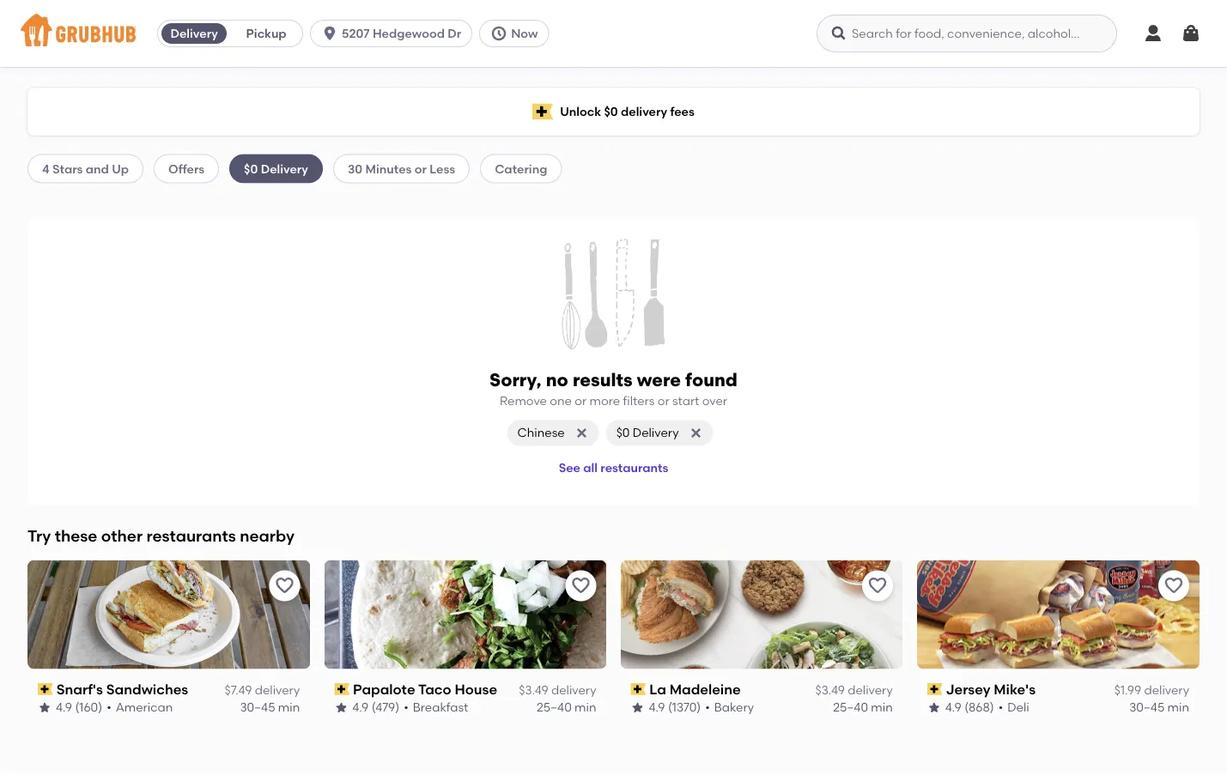 Task type: vqa. For each thing, say whether or not it's contained in the screenshot.


Task type: describe. For each thing, give the bounding box(es) containing it.
now
[[511, 26, 538, 41]]

unlock
[[560, 104, 601, 119]]

1 horizontal spatial or
[[575, 394, 587, 409]]

try these other restaurants nearby
[[27, 527, 295, 545]]

• deli
[[999, 701, 1030, 715]]

la madeleine logo image
[[621, 561, 904, 670]]

less
[[430, 161, 455, 176]]

30–45 for snarf's sandwiches
[[240, 701, 275, 715]]

30–45 min for snarf's sandwiches
[[240, 701, 300, 715]]

4.9 (479)
[[352, 701, 400, 715]]

more
[[590, 394, 620, 409]]

all
[[584, 461, 598, 476]]

• for mike's
[[999, 701, 1004, 715]]

delivery for jersey mike's
[[1145, 683, 1190, 698]]

0 horizontal spatial restaurants
[[146, 527, 236, 545]]

chinese button
[[507, 420, 599, 446]]

chinese
[[518, 426, 565, 441]]

try
[[27, 527, 51, 545]]

grubhub plus flag logo image
[[533, 104, 553, 120]]

1 vertical spatial $0
[[244, 161, 258, 176]]

mike's
[[994, 681, 1036, 698]]

save this restaurant image for papalote taco house
[[571, 576, 592, 597]]

were
[[637, 370, 681, 391]]

dr
[[448, 26, 462, 41]]

(160)
[[75, 701, 102, 715]]

start
[[673, 394, 700, 409]]

subscription pass image for la madeleine
[[631, 684, 646, 696]]

offers
[[168, 161, 205, 176]]

0 horizontal spatial or
[[415, 161, 427, 176]]

$0 delivery inside button
[[617, 426, 679, 441]]

save this restaurant button for papalote taco house
[[566, 571, 597, 602]]

results
[[573, 370, 633, 391]]

sorry,
[[490, 370, 542, 391]]

save this restaurant image for la madeleine
[[868, 576, 888, 597]]

4
[[42, 161, 50, 176]]

4.9 (1370)
[[649, 701, 701, 715]]

la
[[650, 681, 667, 698]]

up
[[112, 161, 129, 176]]

madeleine
[[670, 681, 741, 698]]

see all restaurants button
[[552, 453, 676, 484]]

hedgewood
[[373, 26, 445, 41]]

30–45 for jersey mike's
[[1130, 701, 1165, 715]]

american
[[116, 701, 173, 715]]

papalote taco house
[[353, 681, 498, 698]]

fees
[[671, 104, 695, 119]]

min for snarf's sandwiches
[[278, 701, 300, 715]]

min for la madeleine
[[872, 701, 893, 715]]

other
[[101, 527, 143, 545]]

$7.49
[[225, 683, 252, 698]]

30–45 min for jersey mike's
[[1130, 701, 1190, 715]]

$3.49 for papalote taco house
[[519, 683, 549, 698]]

restaurants inside button
[[601, 461, 669, 476]]

• for taco
[[404, 701, 409, 715]]

and
[[86, 161, 109, 176]]

these
[[55, 527, 97, 545]]

pickup button
[[230, 20, 303, 47]]

• bakery
[[706, 701, 754, 715]]

house
[[455, 681, 498, 698]]

snarf's sandwiches logo image
[[28, 561, 310, 670]]

unlock $0 delivery fees
[[560, 104, 695, 119]]

taco
[[418, 681, 452, 698]]

catering
[[495, 161, 548, 176]]

see all restaurants
[[559, 461, 669, 476]]

delivery for snarf's sandwiches
[[255, 683, 300, 698]]

subscription pass image for papalote taco house
[[334, 684, 350, 696]]

30 minutes or less
[[348, 161, 455, 176]]

one
[[550, 394, 572, 409]]

(868)
[[965, 701, 995, 715]]

bakery
[[715, 701, 754, 715]]

$1.99
[[1115, 683, 1142, 698]]

see
[[559, 461, 581, 476]]

svg image for now
[[491, 25, 508, 42]]

no
[[546, 370, 569, 391]]

star icon image for papalote taco house
[[334, 701, 348, 715]]

4.9 (160)
[[56, 701, 102, 715]]



Task type: locate. For each thing, give the bounding box(es) containing it.
1 save this restaurant button from the left
[[269, 571, 300, 602]]

1 horizontal spatial $3.49 delivery
[[816, 683, 893, 698]]

subscription pass image left papalote
[[334, 684, 350, 696]]

1 subscription pass image from the left
[[38, 684, 53, 696]]

subscription pass image for snarf's sandwiches
[[38, 684, 53, 696]]

$0
[[604, 104, 618, 119], [244, 161, 258, 176], [617, 426, 630, 441]]

1 min from the left
[[278, 701, 300, 715]]

$0 right unlock
[[604, 104, 618, 119]]

1 star icon image from the left
[[38, 701, 52, 715]]

star icon image for jersey mike's
[[928, 701, 941, 715]]

svg image inside 5207 hedgewood dr button
[[321, 25, 339, 42]]

stars
[[52, 161, 83, 176]]

4.9 for snarf's sandwiches
[[56, 701, 72, 715]]

$3.49 delivery for papalote taco house
[[519, 683, 597, 698]]

svg image inside chinese "button"
[[575, 426, 589, 440]]

1 save this restaurant image from the left
[[274, 576, 295, 597]]

deli
[[1008, 701, 1030, 715]]

30
[[348, 161, 363, 176]]

2 star icon image from the left
[[334, 701, 348, 715]]

• right (160)
[[107, 701, 111, 715]]

4.9
[[56, 701, 72, 715], [352, 701, 369, 715], [649, 701, 665, 715], [946, 701, 962, 715]]

$3.49 for la madeleine
[[816, 683, 845, 698]]

1 svg image from the left
[[321, 25, 339, 42]]

subscription pass image left la
[[631, 684, 646, 696]]

papalote
[[353, 681, 415, 698]]

jersey
[[946, 681, 991, 698]]

1 $3.49 from the left
[[519, 683, 549, 698]]

snarf's
[[56, 681, 103, 698]]

2 save this restaurant image from the left
[[571, 576, 592, 597]]

0 horizontal spatial svg image
[[321, 25, 339, 42]]

2 $3.49 from the left
[[816, 683, 845, 698]]

papalote taco house logo image
[[324, 561, 607, 670]]

•
[[107, 701, 111, 715], [404, 701, 409, 715], [706, 701, 710, 715], [999, 701, 1004, 715]]

2 vertical spatial $0
[[617, 426, 630, 441]]

star icon image
[[38, 701, 52, 715], [334, 701, 348, 715], [631, 701, 645, 715], [928, 701, 941, 715]]

5207 hedgewood dr
[[342, 26, 462, 41]]

delivery for la madeleine
[[848, 683, 893, 698]]

jersey mike's
[[946, 681, 1036, 698]]

2 4.9 from the left
[[352, 701, 369, 715]]

25–40 for la madeleine
[[834, 701, 869, 715]]

4 • from the left
[[999, 701, 1004, 715]]

Search for food, convenience, alcohol... search field
[[817, 15, 1118, 52]]

2 25–40 min from the left
[[834, 701, 893, 715]]

1 25–40 min from the left
[[537, 701, 597, 715]]

0 vertical spatial restaurants
[[601, 461, 669, 476]]

0 horizontal spatial delivery
[[171, 26, 218, 41]]

1 horizontal spatial delivery
[[261, 161, 308, 176]]

4.9 for papalote taco house
[[352, 701, 369, 715]]

subscription pass image for jersey mike's
[[928, 684, 943, 696]]

2 horizontal spatial or
[[658, 394, 670, 409]]

0 horizontal spatial 25–40 min
[[537, 701, 597, 715]]

star icon image left 4.9 (160)
[[38, 701, 52, 715]]

• for sandwiches
[[107, 701, 111, 715]]

4.9 left (479)
[[352, 701, 369, 715]]

1 horizontal spatial subscription pass image
[[928, 684, 943, 696]]

• down 'madeleine'
[[706, 701, 710, 715]]

0 horizontal spatial subscription pass image
[[334, 684, 350, 696]]

4 save this restaurant image from the left
[[1164, 576, 1185, 597]]

4.9 down la
[[649, 701, 665, 715]]

1 horizontal spatial svg image
[[491, 25, 508, 42]]

save this restaurant image for snarf's sandwiches
[[274, 576, 295, 597]]

jersey mike's logo image
[[917, 561, 1200, 670]]

30–45 down $7.49 delivery
[[240, 701, 275, 715]]

$0 delivery down "filters"
[[617, 426, 679, 441]]

4.9 (868)
[[946, 701, 995, 715]]

4.9 for jersey mike's
[[946, 701, 962, 715]]

star icon image left 4.9 (1370)
[[631, 701, 645, 715]]

25–40 min for la madeleine
[[834, 701, 893, 715]]

5207 hedgewood dr button
[[310, 20, 480, 47]]

delivery left 30
[[261, 161, 308, 176]]

or
[[415, 161, 427, 176], [575, 394, 587, 409], [658, 394, 670, 409]]

delivery for papalote taco house
[[552, 683, 597, 698]]

sandwiches
[[106, 681, 188, 698]]

4 star icon image from the left
[[928, 701, 941, 715]]

restaurants right "other" at the left bottom
[[146, 527, 236, 545]]

0 horizontal spatial $3.49
[[519, 683, 549, 698]]

25–40 for papalote taco house
[[537, 701, 572, 715]]

2 subscription pass image from the left
[[928, 684, 943, 696]]

2 save this restaurant button from the left
[[566, 571, 597, 602]]

delivery
[[621, 104, 668, 119], [255, 683, 300, 698], [552, 683, 597, 698], [848, 683, 893, 698], [1145, 683, 1190, 698]]

svg image
[[321, 25, 339, 42], [491, 25, 508, 42]]

4.9 down the snarf's
[[56, 701, 72, 715]]

4.9 down jersey
[[946, 701, 962, 715]]

star icon image left 4.9 (868)
[[928, 701, 941, 715]]

0 horizontal spatial 25–40
[[537, 701, 572, 715]]

(1370)
[[668, 701, 701, 715]]

1 horizontal spatial 30–45
[[1130, 701, 1165, 715]]

svg image for 5207 hedgewood dr
[[321, 25, 339, 42]]

1 horizontal spatial $3.49
[[816, 683, 845, 698]]

pickup
[[246, 26, 287, 41]]

1 horizontal spatial subscription pass image
[[631, 684, 646, 696]]

subscription pass image left the snarf's
[[38, 684, 53, 696]]

25–40 min for papalote taco house
[[537, 701, 597, 715]]

2 min from the left
[[575, 701, 597, 715]]

restaurants down "$0 delivery" button
[[601, 461, 669, 476]]

star icon image for la madeleine
[[631, 701, 645, 715]]

1 horizontal spatial 25–40 min
[[834, 701, 893, 715]]

1 horizontal spatial 30–45 min
[[1130, 701, 1190, 715]]

30–45
[[240, 701, 275, 715], [1130, 701, 1165, 715]]

25–40
[[537, 701, 572, 715], [834, 701, 869, 715]]

1 25–40 from the left
[[537, 701, 572, 715]]

svg image left now
[[491, 25, 508, 42]]

filters
[[623, 394, 655, 409]]

30–45 min
[[240, 701, 300, 715], [1130, 701, 1190, 715]]

• left deli
[[999, 701, 1004, 715]]

main navigation navigation
[[0, 0, 1228, 67]]

30–45 min down $1.99 delivery
[[1130, 701, 1190, 715]]

$3.49
[[519, 683, 549, 698], [816, 683, 845, 698]]

1 vertical spatial delivery
[[261, 161, 308, 176]]

save this restaurant image for jersey mike's
[[1164, 576, 1185, 597]]

4 min from the left
[[1168, 701, 1190, 715]]

$0 delivery
[[244, 161, 308, 176], [617, 426, 679, 441]]

2 25–40 from the left
[[834, 701, 869, 715]]

3 4.9 from the left
[[649, 701, 665, 715]]

snarf's sandwiches
[[56, 681, 188, 698]]

0 horizontal spatial subscription pass image
[[38, 684, 53, 696]]

4.9 for la madeleine
[[649, 701, 665, 715]]

3 save this restaurant button from the left
[[862, 571, 893, 602]]

4 4.9 from the left
[[946, 701, 962, 715]]

save this restaurant button for jersey mike's
[[1159, 571, 1190, 602]]

$3.49 delivery
[[519, 683, 597, 698], [816, 683, 893, 698]]

min for jersey mike's
[[1168, 701, 1190, 715]]

1 subscription pass image from the left
[[334, 684, 350, 696]]

1 horizontal spatial 25–40
[[834, 701, 869, 715]]

0 horizontal spatial $0 delivery
[[244, 161, 308, 176]]

1 • from the left
[[107, 701, 111, 715]]

delivery inside main navigation navigation
[[171, 26, 218, 41]]

subscription pass image left jersey
[[928, 684, 943, 696]]

$0 right offers
[[244, 161, 258, 176]]

3 star icon image from the left
[[631, 701, 645, 715]]

2 • from the left
[[404, 701, 409, 715]]

• for madeleine
[[706, 701, 710, 715]]

save this restaurant button
[[269, 571, 300, 602], [566, 571, 597, 602], [862, 571, 893, 602], [1159, 571, 1190, 602]]

0 vertical spatial $0 delivery
[[244, 161, 308, 176]]

$1.99 delivery
[[1115, 683, 1190, 698]]

over
[[703, 394, 728, 409]]

1 horizontal spatial $0 delivery
[[617, 426, 679, 441]]

remove
[[500, 394, 547, 409]]

4 stars and up
[[42, 161, 129, 176]]

found
[[686, 370, 738, 391]]

save this restaurant image
[[274, 576, 295, 597], [571, 576, 592, 597], [868, 576, 888, 597], [1164, 576, 1185, 597]]

1 vertical spatial restaurants
[[146, 527, 236, 545]]

$0 inside button
[[617, 426, 630, 441]]

svg image inside now button
[[491, 25, 508, 42]]

3 min from the left
[[872, 701, 893, 715]]

0 vertical spatial delivery
[[171, 26, 218, 41]]

(479)
[[372, 701, 400, 715]]

now button
[[480, 20, 556, 47]]

min
[[278, 701, 300, 715], [575, 701, 597, 715], [872, 701, 893, 715], [1168, 701, 1190, 715]]

30–45 down $1.99 delivery
[[1130, 701, 1165, 715]]

svg image left 5207
[[321, 25, 339, 42]]

2 subscription pass image from the left
[[631, 684, 646, 696]]

min for papalote taco house
[[575, 701, 597, 715]]

delivery left pickup
[[171, 26, 218, 41]]

nearby
[[240, 527, 295, 545]]

la madeleine
[[650, 681, 741, 698]]

25–40 min
[[537, 701, 597, 715], [834, 701, 893, 715]]

• american
[[107, 701, 173, 715]]

2 svg image from the left
[[491, 25, 508, 42]]

0 horizontal spatial $3.49 delivery
[[519, 683, 597, 698]]

• right (479)
[[404, 701, 409, 715]]

save this restaurant button for la madeleine
[[862, 571, 893, 602]]

or right one
[[575, 394, 587, 409]]

2 30–45 min from the left
[[1130, 701, 1190, 715]]

minutes
[[366, 161, 412, 176]]

• breakfast
[[404, 701, 469, 715]]

1 4.9 from the left
[[56, 701, 72, 715]]

2 $3.49 delivery from the left
[[816, 683, 893, 698]]

no results image
[[562, 239, 665, 350]]

5207
[[342, 26, 370, 41]]

subscription pass image
[[334, 684, 350, 696], [631, 684, 646, 696]]

2 30–45 from the left
[[1130, 701, 1165, 715]]

1 30–45 min from the left
[[240, 701, 300, 715]]

2 vertical spatial delivery
[[633, 426, 679, 441]]

2 horizontal spatial delivery
[[633, 426, 679, 441]]

svg image
[[1144, 23, 1164, 44], [1181, 23, 1202, 44], [831, 25, 848, 42], [575, 426, 589, 440], [689, 426, 703, 440]]

restaurants
[[601, 461, 669, 476], [146, 527, 236, 545]]

star icon image left 4.9 (479)
[[334, 701, 348, 715]]

1 horizontal spatial restaurants
[[601, 461, 669, 476]]

0 horizontal spatial 30–45
[[240, 701, 275, 715]]

0 horizontal spatial 30–45 min
[[240, 701, 300, 715]]

$7.49 delivery
[[225, 683, 300, 698]]

breakfast
[[413, 701, 469, 715]]

3 • from the left
[[706, 701, 710, 715]]

0 vertical spatial $0
[[604, 104, 618, 119]]

sorry, no results were found remove one or more filters or start over
[[490, 370, 738, 409]]

$3.49 delivery for la madeleine
[[816, 683, 893, 698]]

svg image inside "$0 delivery" button
[[689, 426, 703, 440]]

delivery
[[171, 26, 218, 41], [261, 161, 308, 176], [633, 426, 679, 441]]

or left less
[[415, 161, 427, 176]]

1 $3.49 delivery from the left
[[519, 683, 597, 698]]

$0 down "filters"
[[617, 426, 630, 441]]

delivery button
[[158, 20, 230, 47]]

1 vertical spatial $0 delivery
[[617, 426, 679, 441]]

4 save this restaurant button from the left
[[1159, 571, 1190, 602]]

30–45 min down $7.49 delivery
[[240, 701, 300, 715]]

subscription pass image
[[38, 684, 53, 696], [928, 684, 943, 696]]

$0 delivery button
[[606, 420, 714, 446]]

$0 delivery left 30
[[244, 161, 308, 176]]

star icon image for snarf's sandwiches
[[38, 701, 52, 715]]

or down were
[[658, 394, 670, 409]]

save this restaurant button for snarf's sandwiches
[[269, 571, 300, 602]]

delivery down "filters"
[[633, 426, 679, 441]]

1 30–45 from the left
[[240, 701, 275, 715]]

3 save this restaurant image from the left
[[868, 576, 888, 597]]



